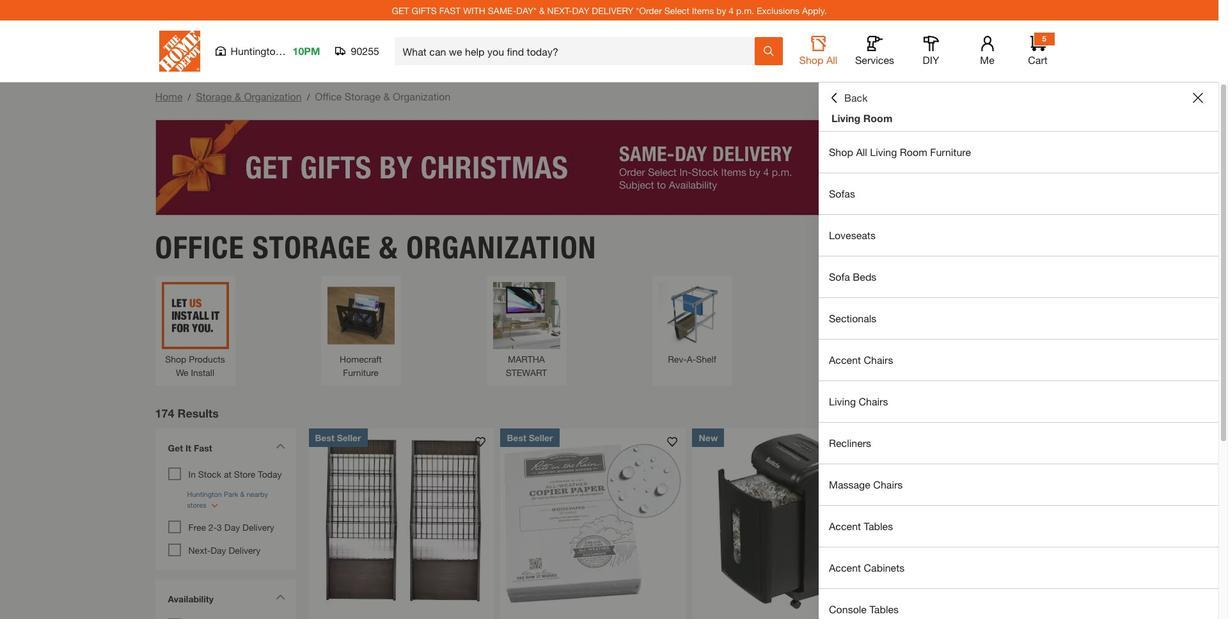 Task type: describe. For each thing, give the bounding box(es) containing it.
accent chairs link
[[819, 340, 1219, 381]]

homecraft furniture image
[[327, 282, 394, 349]]

free 2-3 day delivery
[[188, 522, 274, 533]]

*order
[[636, 5, 662, 16]]

free 2-3 day delivery link
[[188, 522, 274, 533]]

sofas link
[[819, 173, 1219, 214]]

homecraft
[[340, 353, 382, 364]]

loveseats
[[829, 229, 876, 241]]

3
[[217, 522, 222, 533]]

services
[[855, 54, 894, 66]]

shop for shop all living room furniture
[[829, 146, 853, 158]]

martha stewart
[[506, 353, 547, 378]]

living chairs
[[829, 395, 888, 408]]

diy button
[[911, 36, 952, 67]]

1 / from the left
[[188, 91, 191, 102]]

next-day delivery link
[[188, 545, 261, 556]]

cabinets
[[864, 562, 905, 574]]

accent tables
[[829, 520, 893, 532]]

rev-a-shelf
[[668, 353, 716, 364]]

home
[[155, 90, 183, 102]]

back button
[[829, 91, 868, 104]]

martha stewart image
[[493, 282, 560, 349]]

delivery
[[592, 5, 634, 16]]

1 vertical spatial day
[[211, 545, 226, 556]]

all for shop all living room furniture
[[856, 146, 867, 158]]

console tables link
[[819, 589, 1219, 619]]

get
[[168, 442, 183, 453]]

shop products we install image
[[162, 282, 229, 349]]

huntington park
[[231, 45, 305, 57]]

chairs for massage chairs
[[874, 479, 903, 491]]

park
[[284, 45, 305, 57]]

in stock at store today link
[[188, 469, 282, 480]]

all-weather 8-1/2 in. x 11 in. 20 lbs. bulk copier paper, white (500-sheet pack) image
[[501, 428, 686, 614]]

with
[[463, 5, 486, 16]]

menu containing shop all living room furniture
[[819, 132, 1219, 619]]

sofa beds
[[829, 271, 877, 283]]

1 vertical spatial delivery
[[229, 545, 261, 556]]

get
[[392, 5, 409, 16]]

1 horizontal spatial furniture
[[930, 146, 971, 158]]

diy
[[923, 54, 939, 66]]

console
[[829, 603, 867, 615]]

10pm
[[293, 45, 320, 57]]

next-
[[547, 5, 572, 16]]

feedback link image
[[1211, 216, 1228, 285]]

living for living chairs
[[829, 395, 856, 408]]

in
[[188, 469, 196, 480]]

shop all button
[[798, 36, 839, 67]]

fast
[[194, 442, 212, 453]]

office supplies image
[[990, 282, 1057, 349]]

homecraft furniture link
[[327, 282, 394, 379]]

rev-
[[668, 353, 687, 364]]

accent cabinets
[[829, 562, 905, 574]]

console tables
[[829, 603, 899, 615]]

shop products we install link
[[162, 282, 229, 379]]

huntington
[[231, 45, 281, 57]]

5
[[1042, 34, 1047, 44]]

at
[[224, 469, 232, 480]]

cx8 crosscut shredder image
[[884, 428, 1070, 614]]

sofa beds link
[[819, 257, 1219, 297]]

What can we help you find today? search field
[[403, 38, 754, 65]]

get it fast
[[168, 442, 212, 453]]

loveseats link
[[819, 215, 1219, 256]]

sofas
[[829, 187, 855, 200]]

shop all
[[799, 54, 838, 66]]

select
[[665, 5, 690, 16]]

gifts
[[412, 5, 437, 16]]

massage chairs link
[[819, 464, 1219, 505]]

sofa
[[829, 271, 850, 283]]

accent cabinets link
[[819, 548, 1219, 589]]

seller for wooden free standing 6-tier display literature brochure magazine rack in black (2-pack) image
[[337, 432, 361, 443]]

availability
[[168, 593, 214, 604]]

0 vertical spatial office
[[315, 90, 342, 102]]

sectionals
[[829, 312, 877, 324]]

it
[[186, 442, 191, 453]]

same-
[[488, 5, 516, 16]]

new
[[699, 432, 718, 443]]

shop for shop all
[[799, 54, 824, 66]]

get it fast link
[[162, 435, 289, 464]]

2 / from the left
[[307, 91, 310, 102]]

martha
[[508, 353, 545, 364]]

cart
[[1028, 54, 1048, 66]]

we
[[176, 367, 188, 378]]

stock
[[198, 469, 221, 480]]

rev a shelf image
[[659, 282, 726, 349]]

accent chairs
[[829, 354, 893, 366]]

living room
[[832, 112, 893, 124]]

shop all living room furniture link
[[819, 132, 1219, 173]]

best seller for wooden free standing 6-tier display literature brochure magazine rack in black (2-pack) image
[[315, 432, 361, 443]]

sectionals link
[[819, 298, 1219, 339]]

items
[[692, 5, 714, 16]]

recliners link
[[819, 423, 1219, 464]]



Task type: vqa. For each thing, say whether or not it's contained in the screenshot.
Massage Chairs's Chairs
yes



Task type: locate. For each thing, give the bounding box(es) containing it.
0 horizontal spatial best
[[315, 432, 335, 443]]

tables for console tables
[[870, 603, 899, 615]]

174 results
[[155, 406, 219, 420]]

rev-a-shelf link
[[659, 282, 726, 366]]

home link
[[155, 90, 183, 102]]

0 horizontal spatial room
[[864, 112, 893, 124]]

seller
[[337, 432, 361, 443], [529, 432, 553, 443]]

room inside menu
[[900, 146, 928, 158]]

beds
[[853, 271, 877, 283]]

1 accent from the top
[[829, 354, 861, 366]]

room
[[864, 112, 893, 124], [900, 146, 928, 158]]

all inside button
[[827, 54, 838, 66]]

1 horizontal spatial best
[[507, 432, 526, 443]]

homecraft furniture
[[340, 353, 382, 378]]

accent for accent tables
[[829, 520, 861, 532]]

1 vertical spatial all
[[856, 146, 867, 158]]

0 vertical spatial tables
[[864, 520, 893, 532]]

wooden free standing 6-tier display literature brochure magazine rack in black (2-pack) image
[[309, 428, 494, 614]]

next-day delivery
[[188, 545, 261, 556]]

living down living room at the right top
[[870, 146, 897, 158]]

0 vertical spatial shop
[[799, 54, 824, 66]]

accent tables link
[[819, 506, 1219, 547]]

2 seller from the left
[[529, 432, 553, 443]]

0 vertical spatial delivery
[[242, 522, 274, 533]]

30 l/7.9 gal. paper shredder cross cut document shredder for credit card/cd/junk mail shredder for office home image
[[693, 428, 878, 614]]

1 vertical spatial accent
[[829, 520, 861, 532]]

get gifts fast with same-day* & next-day delivery *order select items by 4 p.m. exclusions apply.
[[392, 5, 827, 16]]

me
[[980, 54, 995, 66]]

0 horizontal spatial shop
[[165, 353, 186, 364]]

0 vertical spatial all
[[827, 54, 838, 66]]

1 horizontal spatial shop
[[799, 54, 824, 66]]

1 horizontal spatial room
[[900, 146, 928, 158]]

0 vertical spatial living
[[832, 112, 861, 124]]

chairs right wall
[[864, 354, 893, 366]]

0 horizontal spatial office
[[155, 229, 244, 266]]

best seller for all-weather 8-1/2 in. x 11 in. 20 lbs. bulk copier paper, white (500-sheet pack) image
[[507, 432, 553, 443]]

shop inside "shop products we install"
[[165, 353, 186, 364]]

day down 3 on the left bottom
[[211, 545, 226, 556]]

1 horizontal spatial seller
[[529, 432, 553, 443]]

wall mounted
[[830, 353, 885, 364]]

free
[[188, 522, 206, 533]]

day right 3 on the left bottom
[[224, 522, 240, 533]]

delivery down "free 2-3 day delivery"
[[229, 545, 261, 556]]

exclusions
[[757, 5, 800, 16]]

1 horizontal spatial office
[[315, 90, 342, 102]]

1 vertical spatial furniture
[[343, 367, 379, 378]]

tables right console
[[870, 603, 899, 615]]

the home depot logo image
[[159, 31, 200, 72]]

1 vertical spatial shop
[[829, 146, 853, 158]]

shop for shop products we install
[[165, 353, 186, 364]]

chairs for accent chairs
[[864, 354, 893, 366]]

2 accent from the top
[[829, 520, 861, 532]]

chairs down mounted
[[859, 395, 888, 408]]

/ down 10pm
[[307, 91, 310, 102]]

/ right home on the left top
[[188, 91, 191, 102]]

0 horizontal spatial /
[[188, 91, 191, 102]]

products
[[189, 353, 225, 364]]

results
[[178, 406, 219, 420]]

a-
[[687, 353, 696, 364]]

all up back button
[[827, 54, 838, 66]]

sponsored banner image
[[155, 120, 1064, 216]]

2 horizontal spatial shop
[[829, 146, 853, 158]]

stewart
[[506, 367, 547, 378]]

best seller
[[315, 432, 361, 443], [507, 432, 553, 443]]

/
[[188, 91, 191, 102], [307, 91, 310, 102]]

0 vertical spatial chairs
[[864, 354, 893, 366]]

today
[[258, 469, 282, 480]]

apply.
[[802, 5, 827, 16]]

2 best from the left
[[507, 432, 526, 443]]

shelf
[[696, 353, 716, 364]]

1 vertical spatial room
[[900, 146, 928, 158]]

office
[[315, 90, 342, 102], [155, 229, 244, 266]]

2 vertical spatial chairs
[[874, 479, 903, 491]]

shop
[[799, 54, 824, 66], [829, 146, 853, 158], [165, 353, 186, 364]]

shop down living room at the right top
[[829, 146, 853, 158]]

1 vertical spatial office
[[155, 229, 244, 266]]

office storage & organization
[[155, 229, 597, 266]]

1 vertical spatial chairs
[[859, 395, 888, 408]]

tables
[[864, 520, 893, 532], [870, 603, 899, 615]]

shop products we install
[[165, 353, 225, 378]]

shop down apply.
[[799, 54, 824, 66]]

1 seller from the left
[[337, 432, 361, 443]]

accent
[[829, 354, 861, 366], [829, 520, 861, 532], [829, 562, 861, 574]]

living for living room
[[832, 112, 861, 124]]

massage
[[829, 479, 871, 491]]

martha stewart link
[[493, 282, 560, 379]]

2 vertical spatial accent
[[829, 562, 861, 574]]

best for all-weather 8-1/2 in. x 11 in. 20 lbs. bulk copier paper, white (500-sheet pack) image
[[507, 432, 526, 443]]

shop up we
[[165, 353, 186, 364]]

organization
[[244, 90, 302, 102], [393, 90, 451, 102], [406, 229, 597, 266]]

tables for accent tables
[[864, 520, 893, 532]]

2 vertical spatial living
[[829, 395, 856, 408]]

p.m.
[[736, 5, 754, 16]]

0 horizontal spatial all
[[827, 54, 838, 66]]

0 horizontal spatial furniture
[[343, 367, 379, 378]]

day
[[224, 522, 240, 533], [211, 545, 226, 556]]

90255 button
[[336, 45, 380, 58]]

2 best seller from the left
[[507, 432, 553, 443]]

wall
[[830, 353, 847, 364]]

1 best seller from the left
[[315, 432, 361, 443]]

0 vertical spatial room
[[864, 112, 893, 124]]

massage chairs
[[829, 479, 903, 491]]

1 vertical spatial tables
[[870, 603, 899, 615]]

in stock at store today
[[188, 469, 282, 480]]

furniture
[[930, 146, 971, 158], [343, 367, 379, 378]]

home / storage & organization / office storage & organization
[[155, 90, 451, 102]]

2 vertical spatial shop
[[165, 353, 186, 364]]

0 vertical spatial accent
[[829, 354, 861, 366]]

0 horizontal spatial best seller
[[315, 432, 361, 443]]

tables inside 'link'
[[870, 603, 899, 615]]

living down back button
[[832, 112, 861, 124]]

4
[[729, 5, 734, 16]]

next-
[[188, 545, 211, 556]]

day
[[572, 5, 590, 16]]

tables up "cabinets"
[[864, 520, 893, 532]]

furniture inside homecraft furniture
[[343, 367, 379, 378]]

fast
[[439, 5, 461, 16]]

0 vertical spatial furniture
[[930, 146, 971, 158]]

cart 5
[[1028, 34, 1048, 66]]

back
[[845, 91, 868, 104]]

storage
[[196, 90, 232, 102], [345, 90, 381, 102], [253, 229, 371, 266]]

1 best from the left
[[315, 432, 335, 443]]

all for shop all
[[827, 54, 838, 66]]

1 vertical spatial living
[[870, 146, 897, 158]]

living up the recliners
[[829, 395, 856, 408]]

0 vertical spatial day
[[224, 522, 240, 533]]

&
[[539, 5, 545, 16], [235, 90, 241, 102], [384, 90, 390, 102], [379, 229, 398, 266]]

shop inside menu
[[829, 146, 853, 158]]

delivery right 3 on the left bottom
[[242, 522, 274, 533]]

3 accent from the top
[[829, 562, 861, 574]]

living chairs link
[[819, 381, 1219, 422]]

drawer close image
[[1193, 93, 1203, 103]]

store
[[234, 469, 255, 480]]

wall mounted image
[[824, 282, 892, 349]]

2-
[[208, 522, 217, 533]]

seller for all-weather 8-1/2 in. x 11 in. 20 lbs. bulk copier paper, white (500-sheet pack) image
[[529, 432, 553, 443]]

0 horizontal spatial seller
[[337, 432, 361, 443]]

accent for accent chairs
[[829, 354, 861, 366]]

day*
[[516, 5, 537, 16]]

chairs right massage
[[874, 479, 903, 491]]

chairs for living chairs
[[859, 395, 888, 408]]

services button
[[854, 36, 895, 67]]

mounted
[[850, 353, 885, 364]]

best for wooden free standing 6-tier display literature brochure magazine rack in black (2-pack) image
[[315, 432, 335, 443]]

1 horizontal spatial all
[[856, 146, 867, 158]]

accent for accent cabinets
[[829, 562, 861, 574]]

me button
[[967, 36, 1008, 67]]

90255
[[351, 45, 379, 57]]

all
[[827, 54, 838, 66], [856, 146, 867, 158]]

best
[[315, 432, 335, 443], [507, 432, 526, 443]]

1 horizontal spatial best seller
[[507, 432, 553, 443]]

shop inside button
[[799, 54, 824, 66]]

wall mounted link
[[824, 282, 892, 366]]

1 horizontal spatial /
[[307, 91, 310, 102]]

shop all living room furniture
[[829, 146, 971, 158]]

all down living room at the right top
[[856, 146, 867, 158]]

menu
[[819, 132, 1219, 619]]



